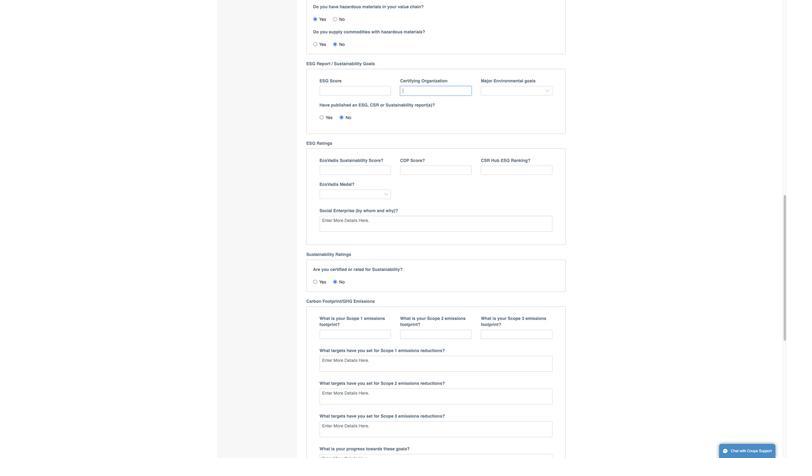 Task type: locate. For each thing, give the bounding box(es) containing it.
2 set from the top
[[367, 381, 373, 386]]

0 horizontal spatial csr
[[370, 103, 379, 107]]

targets
[[332, 348, 346, 353], [332, 381, 346, 386], [332, 414, 346, 419]]

yes for do you have hazardous materials in your value chain?
[[320, 17, 327, 22]]

hazardous left 'materials'
[[340, 4, 362, 9]]

1 vertical spatial targets
[[332, 381, 346, 386]]

no up supply
[[340, 17, 345, 22]]

or
[[381, 103, 385, 107], [348, 267, 353, 272]]

ecovadis
[[320, 158, 339, 163], [320, 182, 339, 187]]

what inside what is your scope 2 emissions footprint?
[[401, 316, 411, 321]]

organization
[[422, 78, 448, 83]]

1 set from the top
[[367, 348, 373, 353]]

with
[[372, 29, 380, 34], [740, 449, 747, 453]]

esg report / sustainability goals
[[307, 61, 375, 66]]

targets for what targets have you set for scope 2 emissions reductions?
[[332, 381, 346, 386]]

no down certified
[[340, 280, 345, 284]]

certified
[[331, 267, 347, 272]]

None radio
[[313, 42, 317, 46], [320, 115, 324, 119], [313, 280, 317, 284], [334, 280, 338, 284], [313, 42, 317, 46], [320, 115, 324, 119], [313, 280, 317, 284], [334, 280, 338, 284]]

1 horizontal spatial footprint?
[[401, 322, 421, 327]]

csr left hub
[[481, 158, 491, 163]]

emissions down emissions
[[364, 316, 385, 321]]

no for certified
[[340, 280, 345, 284]]

2 do from the top
[[313, 29, 319, 34]]

have
[[320, 103, 330, 107]]

for
[[366, 267, 371, 272], [374, 348, 380, 353], [374, 381, 380, 386], [374, 414, 380, 419]]

2 vertical spatial reductions?
[[421, 414, 445, 419]]

0 horizontal spatial ratings
[[317, 141, 333, 146]]

0 vertical spatial csr
[[370, 103, 379, 107]]

sustainability?
[[373, 267, 403, 272]]

what for what is your scope 3 emissions footprint?
[[481, 316, 492, 321]]

what for what is your scope 1 emissions footprint?
[[320, 316, 330, 321]]

your inside what is your scope 1 emissions footprint?
[[336, 316, 346, 321]]

1 footprint? from the left
[[320, 322, 340, 327]]

supply
[[329, 29, 343, 34]]

sustainability
[[334, 61, 362, 66], [386, 103, 414, 107], [340, 158, 368, 163], [307, 252, 335, 257]]

commodities
[[344, 29, 371, 34]]

no down supply
[[340, 42, 345, 47]]

0 horizontal spatial with
[[372, 29, 380, 34]]

value
[[398, 4, 409, 9]]

0 vertical spatial targets
[[332, 348, 346, 353]]

1 reductions? from the top
[[421, 348, 445, 353]]

1 horizontal spatial 3
[[522, 316, 525, 321]]

whom
[[364, 208, 376, 213]]

your inside what is your scope 3 emissions footprint?
[[498, 316, 507, 321]]

is
[[332, 316, 335, 321], [412, 316, 416, 321], [493, 316, 497, 321], [332, 447, 335, 451]]

chat with coupa support button
[[720, 444, 776, 458]]

reductions? for what targets have you set for scope 2 emissions reductions?
[[421, 381, 445, 386]]

you
[[320, 4, 328, 9], [320, 29, 328, 34], [322, 267, 329, 272], [358, 348, 366, 353], [358, 381, 366, 386], [358, 414, 366, 419]]

reductions? up what targets have you set for scope 2 emissions reductions? text field
[[421, 381, 445, 386]]

footprint? for what is your scope 1 emissions footprint?
[[320, 322, 340, 327]]

enterprise
[[334, 208, 355, 213]]

csr right esg,
[[370, 103, 379, 107]]

0 horizontal spatial score?
[[369, 158, 384, 163]]

1 do from the top
[[313, 4, 319, 9]]

1 vertical spatial 1
[[395, 348, 398, 353]]

yes for have published an esg, csr or sustainability report(s)?
[[326, 115, 333, 120]]

2 ecovadis from the top
[[320, 182, 339, 187]]

is left progress
[[332, 447, 335, 451]]

footprint? up what is your scope 2 emissions footprint? "text box" at the right of page
[[401, 322, 421, 327]]

footprint? for what is your scope 2 emissions footprint?
[[401, 322, 421, 327]]

no
[[340, 17, 345, 22], [340, 42, 345, 47], [346, 115, 352, 120], [340, 280, 345, 284]]

report(s)?
[[415, 103, 435, 107]]

1
[[361, 316, 363, 321], [395, 348, 398, 353]]

0 vertical spatial 1
[[361, 316, 363, 321]]

1 horizontal spatial score?
[[411, 158, 425, 163]]

materials?
[[404, 29, 426, 34]]

0 vertical spatial reductions?
[[421, 348, 445, 353]]

is up what is your scope 3 emissions footprint? text box
[[493, 316, 497, 321]]

yes for are you certified or rated for sustainability?
[[320, 280, 327, 284]]

ESG Score text field
[[320, 86, 391, 95]]

0 vertical spatial hazardous
[[340, 4, 362, 9]]

1 vertical spatial or
[[348, 267, 353, 272]]

3
[[522, 316, 525, 321], [395, 414, 398, 419]]

footprint? up what is your scope 3 emissions footprint? text box
[[481, 322, 502, 327]]

do for do you have hazardous materials in your value chain?
[[313, 4, 319, 9]]

is down footprint/ghg
[[332, 316, 335, 321]]

2 score? from the left
[[411, 158, 425, 163]]

esg for esg ratings
[[307, 141, 316, 146]]

Social Enterprise (by whom and why)? text field
[[320, 216, 553, 232]]

0 horizontal spatial 1
[[361, 316, 363, 321]]

footprint? for what is your scope 3 emissions footprint?
[[481, 322, 502, 327]]

esg
[[307, 61, 316, 66], [320, 78, 329, 83], [307, 141, 316, 146], [501, 158, 510, 163]]

are you certified or rated for sustainability?
[[313, 267, 403, 272]]

your up what is your scope 3 emissions footprint? text box
[[498, 316, 507, 321]]

2 targets from the top
[[332, 381, 346, 386]]

1 horizontal spatial with
[[740, 449, 747, 453]]

EcoVadis Sustainability Score? text field
[[320, 166, 391, 175]]

Certifying Organization text field
[[401, 86, 472, 95]]

0 vertical spatial do
[[313, 4, 319, 9]]

csr
[[370, 103, 379, 107], [481, 158, 491, 163]]

2 vertical spatial set
[[367, 414, 373, 419]]

1 score? from the left
[[369, 158, 384, 163]]

yes
[[320, 17, 327, 22], [320, 42, 327, 47], [326, 115, 333, 120], [320, 280, 327, 284]]

scope
[[347, 316, 360, 321], [428, 316, 440, 321], [508, 316, 521, 321], [381, 348, 394, 353], [381, 381, 394, 386], [381, 414, 394, 419]]

2 vertical spatial targets
[[332, 414, 346, 419]]

support
[[760, 449, 773, 453]]

esg for esg score
[[320, 78, 329, 83]]

ratings
[[317, 141, 333, 146], [336, 252, 352, 257]]

1 vertical spatial reductions?
[[421, 381, 445, 386]]

ecovadis for ecovadis medal?
[[320, 182, 339, 187]]

footprint?
[[320, 322, 340, 327], [401, 322, 421, 327], [481, 322, 502, 327]]

esg score
[[320, 78, 342, 83]]

what inside what is your scope 1 emissions footprint?
[[320, 316, 330, 321]]

your left progress
[[336, 447, 346, 451]]

coupa
[[748, 449, 759, 453]]

emissions up what targets have you set for scope 3 emissions reductions? text box
[[399, 414, 420, 419]]

is inside what is your scope 2 emissions footprint?
[[412, 316, 416, 321]]

2 reductions? from the top
[[421, 381, 445, 386]]

ratings for esg ratings
[[317, 141, 333, 146]]

footprint? inside what is your scope 1 emissions footprint?
[[320, 322, 340, 327]]

your
[[388, 4, 397, 9], [336, 316, 346, 321], [417, 316, 426, 321], [498, 316, 507, 321], [336, 447, 346, 451]]

0 horizontal spatial 3
[[395, 414, 398, 419]]

2 footprint? from the left
[[401, 322, 421, 327]]

score? right cdp
[[411, 158, 425, 163]]

ecovadis left medal?
[[320, 182, 339, 187]]

1 targets from the top
[[332, 348, 346, 353]]

0 horizontal spatial 2
[[395, 381, 398, 386]]

report
[[317, 61, 331, 66]]

your for what is your scope 1 emissions footprint?
[[336, 316, 346, 321]]

1 vertical spatial ratings
[[336, 252, 352, 257]]

no down the published
[[346, 115, 352, 120]]

emissions inside what is your scope 1 emissions footprint?
[[364, 316, 385, 321]]

set for 3
[[367, 414, 373, 419]]

0 vertical spatial ecovadis
[[320, 158, 339, 163]]

0 vertical spatial ratings
[[317, 141, 333, 146]]

emissions
[[364, 316, 385, 321], [445, 316, 466, 321], [526, 316, 547, 321], [399, 348, 420, 353], [399, 381, 420, 386], [399, 414, 420, 419]]

emissions up what is your scope 3 emissions footprint? text box
[[526, 316, 547, 321]]

esg ratings
[[307, 141, 333, 146]]

0 vertical spatial or
[[381, 103, 385, 107]]

3 footprint? from the left
[[481, 322, 502, 327]]

these
[[384, 447, 395, 451]]

what is your scope 1 emissions footprint?
[[320, 316, 385, 327]]

have for what targets have you set for scope 2 emissions reductions?
[[347, 381, 357, 386]]

ecovadis down esg ratings
[[320, 158, 339, 163]]

and
[[377, 208, 385, 213]]

why)?
[[386, 208, 399, 213]]

emissions up what is your scope 2 emissions footprint? "text box" at the right of page
[[445, 316, 466, 321]]

1 horizontal spatial or
[[381, 103, 385, 107]]

0 vertical spatial 3
[[522, 316, 525, 321]]

1 vertical spatial hazardous
[[382, 29, 403, 34]]

your down carbon footprint/ghg emissions in the left of the page
[[336, 316, 346, 321]]

1 vertical spatial 2
[[395, 381, 398, 386]]

2
[[442, 316, 444, 321], [395, 381, 398, 386]]

0 vertical spatial set
[[367, 348, 373, 353]]

with right "chat"
[[740, 449, 747, 453]]

sustainability right / in the left of the page
[[334, 61, 362, 66]]

your up what is your scope 2 emissions footprint? "text box" at the right of page
[[417, 316, 426, 321]]

your inside what is your scope 2 emissions footprint?
[[417, 316, 426, 321]]

hazardous left materials? on the top right of page
[[382, 29, 403, 34]]

footprint? down footprint/ghg
[[320, 322, 340, 327]]

1 ecovadis from the top
[[320, 158, 339, 163]]

1 horizontal spatial hazardous
[[382, 29, 403, 34]]

1 vertical spatial do
[[313, 29, 319, 34]]

is inside what is your scope 1 emissions footprint?
[[332, 316, 335, 321]]

what
[[320, 316, 330, 321], [401, 316, 411, 321], [481, 316, 492, 321], [320, 348, 330, 353], [320, 381, 330, 386], [320, 414, 330, 419], [320, 447, 330, 451]]

3 reductions? from the top
[[421, 414, 445, 419]]

yes for do you supply commodities with hazardous materials?
[[320, 42, 327, 47]]

have
[[329, 4, 339, 9], [347, 348, 357, 353], [347, 381, 357, 386], [347, 414, 357, 419]]

1 horizontal spatial ratings
[[336, 252, 352, 257]]

reductions? up what targets have you set for scope 1 emissions reductions? "text field"
[[421, 348, 445, 353]]

1 vertical spatial set
[[367, 381, 373, 386]]

score? up 'ecovadis sustainability score?' 'text box' in the top of the page
[[369, 158, 384, 163]]

3 targets from the top
[[332, 414, 346, 419]]

do
[[313, 4, 319, 9], [313, 29, 319, 34]]

reductions? for what targets have you set for scope 3 emissions reductions?
[[421, 414, 445, 419]]

footprint? inside what is your scope 3 emissions footprint?
[[481, 322, 502, 327]]

targets for what targets have you set for scope 1 emissions reductions?
[[332, 348, 346, 353]]

1 horizontal spatial 2
[[442, 316, 444, 321]]

is up what is your scope 2 emissions footprint? "text box" at the right of page
[[412, 316, 416, 321]]

for for 3
[[374, 414, 380, 419]]

0 horizontal spatial footprint?
[[320, 322, 340, 327]]

scope inside what is your scope 3 emissions footprint?
[[508, 316, 521, 321]]

1 vertical spatial ecovadis
[[320, 182, 339, 187]]

reductions?
[[421, 348, 445, 353], [421, 381, 445, 386], [421, 414, 445, 419]]

1 vertical spatial 3
[[395, 414, 398, 419]]

environmental
[[494, 78, 524, 83]]

is for what is your scope 2 emissions footprint?
[[412, 316, 416, 321]]

is inside what is your scope 3 emissions footprint?
[[493, 316, 497, 321]]

set
[[367, 348, 373, 353], [367, 381, 373, 386], [367, 414, 373, 419]]

1 vertical spatial with
[[740, 449, 747, 453]]

set for 1
[[367, 348, 373, 353]]

2 horizontal spatial footprint?
[[481, 322, 502, 327]]

or left rated
[[348, 267, 353, 272]]

None radio
[[313, 17, 317, 21], [334, 17, 338, 21], [334, 42, 338, 46], [340, 115, 344, 119], [313, 17, 317, 21], [334, 17, 338, 21], [334, 42, 338, 46], [340, 115, 344, 119]]

hazardous
[[340, 4, 362, 9], [382, 29, 403, 34]]

3 set from the top
[[367, 414, 373, 419]]

what inside what is your scope 3 emissions footprint?
[[481, 316, 492, 321]]

2 inside what is your scope 2 emissions footprint?
[[442, 316, 444, 321]]

1 horizontal spatial csr
[[481, 158, 491, 163]]

esg,
[[359, 103, 369, 107]]

score?
[[369, 158, 384, 163], [411, 158, 425, 163]]

footprint? inside what is your scope 2 emissions footprint?
[[401, 322, 421, 327]]

what for what targets have you set for scope 1 emissions reductions?
[[320, 348, 330, 353]]

social
[[320, 208, 333, 213]]

is for what is your scope 3 emissions footprint?
[[493, 316, 497, 321]]

or right esg,
[[381, 103, 385, 107]]

reductions? up what targets have you set for scope 3 emissions reductions? text box
[[421, 414, 445, 419]]

0 vertical spatial 2
[[442, 316, 444, 321]]

with right commodities on the left top of page
[[372, 29, 380, 34]]



Task type: describe. For each thing, give the bounding box(es) containing it.
what for what targets have you set for scope 2 emissions reductions?
[[320, 381, 330, 386]]

targets for what targets have you set for scope 3 emissions reductions?
[[332, 414, 346, 419]]

CDP Score? text field
[[401, 166, 472, 175]]

are
[[313, 267, 321, 272]]

medal?
[[340, 182, 355, 187]]

emissions up what targets have you set for scope 1 emissions reductions? "text field"
[[399, 348, 420, 353]]

what is your scope 3 emissions footprint?
[[481, 316, 547, 327]]

progress
[[347, 447, 365, 451]]

score
[[330, 78, 342, 83]]

certifying
[[401, 78, 421, 83]]

ecovadis medal?
[[320, 182, 355, 187]]

goals?
[[396, 447, 410, 451]]

what targets have you set for scope 1 emissions reductions?
[[320, 348, 445, 353]]

sustainability ratings
[[307, 252, 352, 257]]

is for what is your progress towards these goals?
[[332, 447, 335, 451]]

What targets have you set for Scope 2 emissions reductions? text field
[[320, 389, 553, 405]]

major environmental goals
[[481, 78, 536, 83]]

cdp score?
[[401, 158, 425, 163]]

What targets have you set for Scope 3 emissions reductions? text field
[[320, 421, 553, 437]]

towards
[[366, 447, 383, 451]]

3 inside what is your scope 3 emissions footprint?
[[522, 316, 525, 321]]

chat with coupa support
[[732, 449, 773, 453]]

your for what is your scope 2 emissions footprint?
[[417, 316, 426, 321]]

for for 1
[[374, 348, 380, 353]]

your for what is your scope 3 emissions footprint?
[[498, 316, 507, 321]]

0 vertical spatial with
[[372, 29, 380, 34]]

have published an esg, csr or sustainability report(s)?
[[320, 103, 435, 107]]

set for 2
[[367, 381, 373, 386]]

an
[[353, 103, 358, 107]]

sustainability up are
[[307, 252, 335, 257]]

what for what is your scope 2 emissions footprint?
[[401, 316, 411, 321]]

emissions
[[354, 299, 375, 304]]

(by
[[356, 208, 363, 213]]

what targets have you set for scope 2 emissions reductions?
[[320, 381, 445, 386]]

ranking?
[[511, 158, 531, 163]]

0 horizontal spatial hazardous
[[340, 4, 362, 9]]

do for do you supply commodities with hazardous materials?
[[313, 29, 319, 34]]

what is your scope 2 emissions footprint?
[[401, 316, 466, 327]]

1 vertical spatial csr
[[481, 158, 491, 163]]

/
[[332, 61, 333, 66]]

your right in
[[388, 4, 397, 9]]

1 horizontal spatial 1
[[395, 348, 398, 353]]

footprint/ghg
[[323, 299, 353, 304]]

CSR Hub ESG Ranking? text field
[[481, 166, 553, 175]]

published
[[331, 103, 352, 107]]

carbon
[[307, 299, 322, 304]]

scope inside what is your scope 2 emissions footprint?
[[428, 316, 440, 321]]

certifying organization
[[401, 78, 448, 83]]

emissions inside what is your scope 2 emissions footprint?
[[445, 316, 466, 321]]

do you have hazardous materials in your value chain?
[[313, 4, 424, 9]]

social enterprise (by whom and why)?
[[320, 208, 399, 213]]

What is your Scope 2 emissions footprint? text field
[[401, 330, 472, 339]]

ecovadis sustainability score?
[[320, 158, 384, 163]]

what targets have you set for scope 3 emissions reductions?
[[320, 414, 445, 419]]

What is your Scope 1 emissions footprint? text field
[[320, 330, 391, 339]]

is for what is your scope 1 emissions footprint?
[[332, 316, 335, 321]]

What targets have you set for Scope 1 emissions reductions? text field
[[320, 356, 553, 372]]

emissions up what targets have you set for scope 2 emissions reductions? text field
[[399, 381, 420, 386]]

What is your Scope 3 emissions footprint? text field
[[481, 330, 553, 339]]

have for what targets have you set for scope 1 emissions reductions?
[[347, 348, 357, 353]]

csr hub esg ranking?
[[481, 158, 531, 163]]

materials
[[363, 4, 382, 9]]

cdp
[[401, 158, 410, 163]]

in
[[383, 4, 387, 9]]

What is your progress towards these goals? text field
[[320, 454, 553, 458]]

have for what targets have you set for scope 3 emissions reductions?
[[347, 414, 357, 419]]

chat
[[732, 449, 739, 453]]

what for what targets have you set for scope 3 emissions reductions?
[[320, 414, 330, 419]]

emissions inside what is your scope 3 emissions footprint?
[[526, 316, 547, 321]]

carbon footprint/ghg emissions
[[307, 299, 375, 304]]

for for 2
[[374, 381, 380, 386]]

no for have
[[340, 17, 345, 22]]

esg for esg report / sustainability goals
[[307, 61, 316, 66]]

ecovadis for ecovadis sustainability score?
[[320, 158, 339, 163]]

1 inside what is your scope 1 emissions footprint?
[[361, 316, 363, 321]]

rated
[[354, 267, 364, 272]]

sustainability left report(s)?
[[386, 103, 414, 107]]

goals
[[525, 78, 536, 83]]

goals
[[363, 61, 375, 66]]

do you supply commodities with hazardous materials?
[[313, 29, 426, 34]]

ratings for sustainability ratings
[[336, 252, 352, 257]]

have for do you have hazardous materials in your value chain?
[[329, 4, 339, 9]]

your for what is your progress towards these goals?
[[336, 447, 346, 451]]

no for an
[[346, 115, 352, 120]]

what for what is your progress towards these goals?
[[320, 447, 330, 451]]

with inside "button"
[[740, 449, 747, 453]]

scope inside what is your scope 1 emissions footprint?
[[347, 316, 360, 321]]

sustainability up 'ecovadis sustainability score?' 'text box' in the top of the page
[[340, 158, 368, 163]]

reductions? for what targets have you set for scope 1 emissions reductions?
[[421, 348, 445, 353]]

chain?
[[410, 4, 424, 9]]

what is your progress towards these goals?
[[320, 447, 410, 451]]

hub
[[492, 158, 500, 163]]

major
[[481, 78, 493, 83]]

0 horizontal spatial or
[[348, 267, 353, 272]]

no for supply
[[340, 42, 345, 47]]



Task type: vqa. For each thing, say whether or not it's contained in the screenshot.
'What targets have you set for Scope 2 emissions reductions?'
yes



